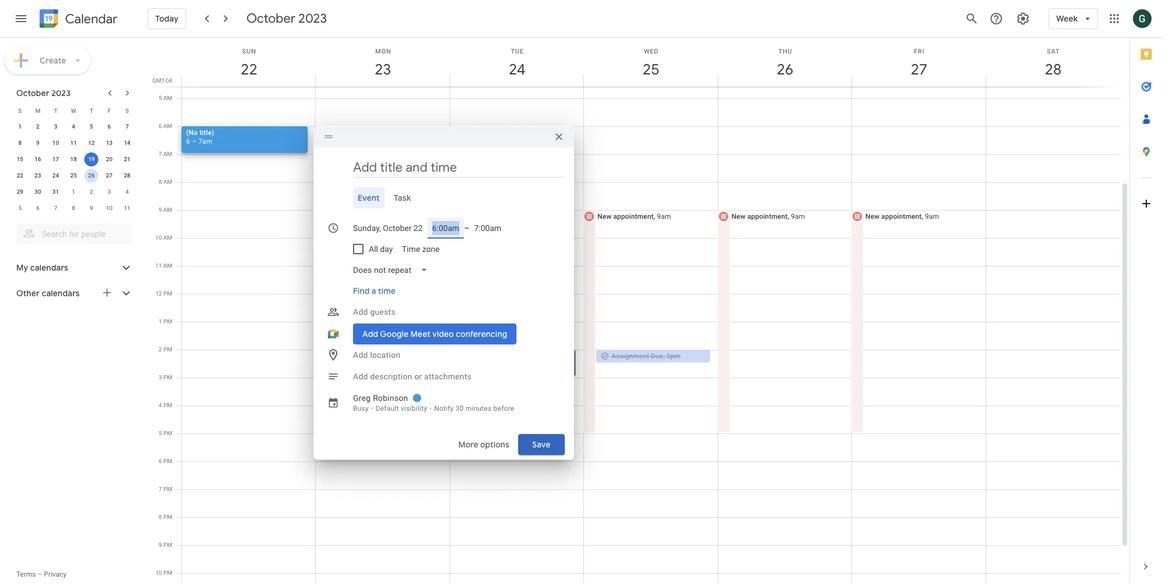Task type: vqa. For each thing, say whether or not it's contained in the screenshot.


Task type: describe. For each thing, give the bounding box(es) containing it.
9 for the november 9 element
[[90, 205, 93, 211]]

description
[[370, 372, 412, 381]]

calendars for other calendars
[[42, 288, 80, 299]]

wed 25
[[642, 48, 659, 79]]

27 column header
[[852, 38, 987, 87]]

22 link
[[236, 56, 263, 83]]

4 new from the left
[[866, 212, 880, 221]]

my calendars
[[16, 262, 68, 273]]

11 am
[[155, 262, 172, 269]]

0 vertical spatial 1
[[18, 123, 22, 130]]

24 inside row
[[52, 172, 59, 179]]

wed
[[644, 48, 659, 55]]

other
[[16, 288, 40, 299]]

5 pm
[[159, 430, 172, 437]]

task
[[394, 193, 411, 203]]

4 for the november 4 element
[[126, 189, 129, 195]]

november 7 element
[[49, 201, 63, 215]]

week button
[[1049, 5, 1099, 33]]

create button
[[5, 47, 91, 74]]

october 2023 grid
[[11, 102, 136, 217]]

1 9am from the left
[[657, 212, 671, 221]]

terms – privacy
[[16, 570, 67, 579]]

12 element
[[84, 136, 98, 150]]

today button
[[148, 5, 186, 33]]

am for 5 am
[[163, 95, 172, 101]]

am for 10 am
[[163, 235, 172, 241]]

pm for 6 pm
[[164, 458, 172, 464]]

4 pm
[[159, 402, 172, 409]]

default
[[376, 404, 399, 413]]

sun
[[242, 48, 256, 55]]

30 inside row
[[35, 189, 41, 195]]

17 element
[[49, 152, 63, 166]]

2 for 2 pm
[[159, 346, 162, 353]]

fri 27
[[911, 48, 927, 79]]

19 cell
[[83, 151, 100, 168]]

29 element
[[13, 185, 27, 199]]

13 element
[[102, 136, 116, 150]]

calendar element
[[37, 7, 117, 33]]

24 element
[[49, 169, 63, 183]]

28 element
[[120, 169, 134, 183]]

mon
[[376, 48, 392, 55]]

2 for 'november 2' 'element'
[[90, 189, 93, 195]]

3 pm
[[159, 374, 172, 381]]

before
[[494, 404, 515, 413]]

1 vertical spatial –
[[464, 223, 470, 233]]

9 for 9 pm
[[159, 542, 162, 548]]

event
[[358, 193, 380, 203]]

7am
[[198, 137, 212, 146]]

3 for the november 3 element on the top left
[[108, 189, 111, 195]]

6 pm
[[159, 458, 172, 464]]

notify
[[434, 404, 454, 413]]

main drawer image
[[14, 12, 28, 26]]

task button
[[389, 187, 416, 208]]

26 element
[[84, 169, 98, 183]]

1 vertical spatial october 2023
[[16, 88, 71, 98]]

19, today element
[[84, 152, 98, 166]]

21 element
[[120, 152, 134, 166]]

add for add guests
[[353, 307, 368, 317]]

november 4 element
[[120, 185, 134, 199]]

minutes
[[466, 404, 492, 413]]

pm for 2 pm
[[164, 346, 172, 353]]

terms link
[[16, 570, 36, 579]]

28 link
[[1040, 56, 1067, 83]]

find a time
[[353, 286, 396, 296]]

7 up 14
[[126, 123, 129, 130]]

settings menu image
[[1017, 12, 1031, 26]]

row containing 5
[[11, 200, 136, 217]]

or
[[415, 372, 422, 381]]

2 pm
[[159, 346, 172, 353]]

14
[[124, 140, 131, 146]]

thu
[[779, 48, 793, 55]]

sat
[[1048, 48, 1061, 55]]

18 element
[[67, 152, 81, 166]]

6 for 6 am
[[159, 123, 162, 129]]

12 pm
[[156, 290, 172, 297]]

25 column header
[[584, 38, 719, 87]]

my calendars button
[[2, 258, 144, 277]]

1 s from the left
[[18, 107, 22, 114]]

am for 7 am
[[163, 151, 172, 157]]

30 element
[[31, 185, 45, 199]]

3 new from the left
[[732, 212, 746, 221]]

1 t from the left
[[54, 107, 58, 114]]

6 for 6 pm
[[159, 458, 162, 464]]

row containing 15
[[11, 151, 136, 168]]

16
[[35, 156, 41, 162]]

zone
[[423, 244, 440, 254]]

14 element
[[120, 136, 134, 150]]

tue
[[511, 48, 524, 55]]

9 am
[[159, 207, 172, 213]]

23 link
[[370, 56, 397, 83]]

6 for 'november 6' element
[[36, 205, 40, 211]]

am for 11 am
[[163, 262, 172, 269]]

1 for 1 pm
[[159, 318, 162, 325]]

22 element
[[13, 169, 27, 183]]

tab list containing event
[[323, 187, 565, 208]]

today
[[155, 13, 179, 24]]

9 up 16
[[36, 140, 40, 146]]

6 down f
[[108, 123, 111, 130]]

time
[[402, 244, 421, 254]]

22 column header
[[182, 38, 316, 87]]

row containing s
[[11, 102, 136, 119]]

1 for november 1 element
[[72, 189, 75, 195]]

find
[[353, 286, 370, 296]]

24 column header
[[450, 38, 584, 87]]

1 pm
[[159, 318, 172, 325]]

10 for november 10 element
[[106, 205, 113, 211]]

5 for november 5 element
[[18, 205, 22, 211]]

w
[[71, 107, 76, 114]]

november 9 element
[[84, 201, 98, 215]]

day
[[380, 244, 393, 254]]

3 appointment from the left
[[748, 212, 788, 221]]

27 element
[[102, 169, 116, 183]]

10 am
[[155, 235, 172, 241]]

10 element
[[49, 136, 63, 150]]

november 6 element
[[31, 201, 45, 215]]

18
[[70, 156, 77, 162]]

add for add location
[[353, 350, 368, 360]]

16 element
[[31, 152, 45, 166]]

2 new appointment , 9am from the left
[[732, 212, 806, 221]]

31
[[52, 189, 59, 195]]

26 column header
[[718, 38, 853, 87]]

8 for 8 am
[[159, 179, 162, 185]]

privacy
[[44, 570, 67, 579]]

11 for november 11 element
[[124, 205, 131, 211]]

location
[[370, 350, 401, 360]]

(no title) 6 – 7am
[[186, 129, 214, 146]]

7 am
[[159, 151, 172, 157]]

november 8 element
[[67, 201, 81, 215]]

row containing 29
[[11, 184, 136, 200]]

pm for 1 pm
[[164, 318, 172, 325]]

1 new appointment , 9am from the left
[[598, 212, 671, 221]]

fri
[[915, 48, 925, 55]]

robinson
[[373, 393, 408, 403]]

pm for 7 pm
[[164, 486, 172, 492]]

sun 22
[[240, 48, 257, 79]]

10 for 10 am
[[155, 235, 162, 241]]

a
[[372, 286, 376, 296]]

1 vertical spatial 30
[[456, 404, 464, 413]]

2 s from the left
[[125, 107, 129, 114]]

pm for 9 pm
[[164, 542, 172, 548]]

privacy link
[[44, 570, 67, 579]]

pm for 10 pm
[[164, 570, 172, 576]]

11 for 11 am
[[155, 262, 162, 269]]

8 for 8 pm
[[159, 514, 162, 520]]

november 11 element
[[120, 201, 134, 215]]

new appointment
[[464, 212, 520, 221]]

29
[[17, 189, 23, 195]]

0 vertical spatial 3
[[54, 123, 57, 130]]

sat 28
[[1045, 48, 1061, 79]]

assignment
[[612, 352, 650, 360]]

0 vertical spatial 4
[[72, 123, 75, 130]]

26 inside column header
[[777, 60, 793, 79]]

calendars for my calendars
[[30, 262, 68, 273]]

2 vertical spatial –
[[38, 570, 42, 579]]



Task type: locate. For each thing, give the bounding box(es) containing it.
2 appointment from the left
[[614, 212, 654, 221]]

9 up '10 pm'
[[159, 542, 162, 548]]

add guests button
[[349, 301, 565, 322]]

1 vertical spatial 22
[[17, 172, 23, 179]]

27 inside row
[[106, 172, 113, 179]]

25 down the 18 element on the left top of the page
[[70, 172, 77, 179]]

0 horizontal spatial 1
[[18, 123, 22, 130]]

3 down 27 element
[[108, 189, 111, 195]]

2 vertical spatial 1
[[159, 318, 162, 325]]

6 inside (no title) 6 – 7am
[[186, 137, 190, 146]]

5 down "4 pm" at left bottom
[[159, 430, 162, 437]]

row containing 1
[[11, 119, 136, 135]]

2023
[[299, 10, 327, 27], [51, 88, 71, 98]]

7
[[126, 123, 129, 130], [159, 151, 162, 157], [54, 205, 57, 211], [159, 486, 162, 492]]

0 horizontal spatial 9am
[[657, 212, 671, 221]]

2 up 3 pm on the bottom of the page
[[159, 346, 162, 353]]

1 vertical spatial 25
[[70, 172, 77, 179]]

6 row from the top
[[11, 184, 136, 200]]

1 vertical spatial add
[[353, 350, 368, 360]]

9 pm from the top
[[164, 514, 172, 520]]

3 for 3 pm
[[159, 374, 162, 381]]

10 up 11 am
[[155, 235, 162, 241]]

15 element
[[13, 152, 27, 166]]

terms
[[16, 570, 36, 579]]

12 for 12
[[88, 140, 95, 146]]

row up 18
[[11, 135, 136, 151]]

1 horizontal spatial 2023
[[299, 10, 327, 27]]

pm for 4 pm
[[164, 402, 172, 409]]

pm up "7 pm"
[[164, 458, 172, 464]]

6 down (no
[[186, 137, 190, 146]]

1 horizontal spatial 30
[[456, 404, 464, 413]]

2 horizontal spatial 9am
[[926, 212, 940, 221]]

4 for 4 pm
[[159, 402, 162, 409]]

add up the greg at the bottom left of page
[[353, 372, 368, 381]]

7 for 7 pm
[[159, 486, 162, 492]]

time
[[378, 286, 396, 296]]

0 vertical spatial 26
[[777, 60, 793, 79]]

23 column header
[[316, 38, 450, 87]]

am down 8 am
[[163, 207, 172, 213]]

october 2023 up m
[[16, 88, 71, 98]]

3 new appointment , 9am from the left
[[866, 212, 940, 221]]

2 t from the left
[[90, 107, 93, 114]]

9 up 10 am
[[159, 207, 162, 213]]

november 2 element
[[84, 185, 98, 199]]

calendar heading
[[63, 11, 117, 27]]

04
[[166, 77, 172, 84]]

0 horizontal spatial 11
[[70, 140, 77, 146]]

10 down 9 pm
[[156, 570, 162, 576]]

october up sun
[[247, 10, 296, 27]]

attachments
[[424, 372, 472, 381]]

1 up 15
[[18, 123, 22, 130]]

1 inside grid
[[159, 318, 162, 325]]

pm down "4 pm" at left bottom
[[164, 430, 172, 437]]

1 am from the top
[[163, 95, 172, 101]]

Start time text field
[[432, 221, 460, 235]]

tue 24
[[508, 48, 525, 79]]

pm up 3 pm on the bottom of the page
[[164, 346, 172, 353]]

26 cell
[[83, 168, 100, 184]]

greg
[[353, 393, 371, 403]]

visibility
[[401, 404, 428, 413]]

2 down m
[[36, 123, 40, 130]]

12 for 12 pm
[[156, 290, 162, 297]]

3 pm from the top
[[164, 346, 172, 353]]

28 down sat
[[1045, 60, 1061, 79]]

mon 23
[[374, 48, 392, 79]]

1 vertical spatial 12
[[156, 290, 162, 297]]

october 2023
[[247, 10, 327, 27], [16, 88, 71, 98]]

8
[[18, 140, 22, 146], [159, 179, 162, 185], [72, 205, 75, 211], [159, 514, 162, 520]]

0 horizontal spatial 23
[[35, 172, 41, 179]]

find a time button
[[349, 281, 401, 301]]

6 up "7 pm"
[[159, 458, 162, 464]]

am up 12 pm
[[163, 262, 172, 269]]

Start date text field
[[353, 221, 423, 235]]

1 horizontal spatial october 2023
[[247, 10, 327, 27]]

5 for 5 pm
[[159, 430, 162, 437]]

appointment inside button
[[480, 212, 520, 221]]

1 horizontal spatial 9am
[[792, 212, 806, 221]]

add other calendars image
[[101, 287, 113, 299]]

row down november 1 element
[[11, 200, 136, 217]]

9
[[36, 140, 40, 146], [90, 205, 93, 211], [159, 207, 162, 213], [159, 542, 162, 548]]

2 vertical spatial 11
[[155, 262, 162, 269]]

28 down 21 element
[[124, 172, 131, 179]]

row down 25 element
[[11, 184, 136, 200]]

2 vertical spatial 2
[[159, 346, 162, 353]]

row
[[11, 102, 136, 119], [11, 119, 136, 135], [11, 135, 136, 151], [11, 151, 136, 168], [11, 168, 136, 184], [11, 184, 136, 200], [11, 200, 136, 217]]

1 vertical spatial 2
[[90, 189, 93, 195]]

calendars
[[30, 262, 68, 273], [42, 288, 80, 299]]

row down 11 element at the left
[[11, 151, 136, 168]]

27
[[911, 60, 927, 79], [106, 172, 113, 179]]

7 am from the top
[[163, 262, 172, 269]]

4 down "w"
[[72, 123, 75, 130]]

25 down wed at the right top of the page
[[642, 60, 659, 79]]

0 vertical spatial 2
[[36, 123, 40, 130]]

7 down 6 am
[[159, 151, 162, 157]]

notify 30 minutes before
[[434, 404, 515, 413]]

0 horizontal spatial 3
[[54, 123, 57, 130]]

1 add from the top
[[353, 307, 368, 317]]

2 horizontal spatial –
[[464, 223, 470, 233]]

0 horizontal spatial 30
[[35, 189, 41, 195]]

am left (no
[[163, 123, 172, 129]]

21
[[124, 156, 131, 162]]

24 down 17 element on the left of page
[[52, 172, 59, 179]]

11 down the november 4 element
[[124, 205, 131, 211]]

2 horizontal spatial 3
[[159, 374, 162, 381]]

28 column header
[[986, 38, 1121, 87]]

1 vertical spatial 1
[[72, 189, 75, 195]]

pm for 8 pm
[[164, 514, 172, 520]]

4 row from the top
[[11, 151, 136, 168]]

greg robinson
[[353, 393, 408, 403]]

12 inside row
[[88, 140, 95, 146]]

1 horizontal spatial 12
[[156, 290, 162, 297]]

row down the 18 element on the left top of the page
[[11, 168, 136, 184]]

row containing 8
[[11, 135, 136, 151]]

7 pm from the top
[[164, 458, 172, 464]]

grid containing 22
[[149, 38, 1130, 583]]

row down "w"
[[11, 119, 136, 135]]

october
[[247, 10, 296, 27], [16, 88, 49, 98]]

22 down 15 element
[[17, 172, 23, 179]]

pm down 3 pm on the bottom of the page
[[164, 402, 172, 409]]

am for 6 am
[[163, 123, 172, 129]]

am down 7 am
[[163, 179, 172, 185]]

3 up 10 element at the top
[[54, 123, 57, 130]]

november 10 element
[[102, 201, 116, 215]]

1 vertical spatial 26
[[88, 172, 95, 179]]

11 up 18
[[70, 140, 77, 146]]

0 horizontal spatial october
[[16, 88, 49, 98]]

2 vertical spatial 3
[[159, 374, 162, 381]]

0 horizontal spatial 22
[[17, 172, 23, 179]]

pm up 2 pm
[[164, 318, 172, 325]]

10 pm
[[156, 570, 172, 576]]

25 inside wed 25
[[642, 60, 659, 79]]

5 down gmt-
[[159, 95, 162, 101]]

add inside dropdown button
[[353, 307, 368, 317]]

4 am from the top
[[163, 179, 172, 185]]

3 am from the top
[[163, 151, 172, 157]]

0 horizontal spatial –
[[38, 570, 42, 579]]

november 5 element
[[13, 201, 27, 215]]

4 appointment from the left
[[882, 212, 922, 221]]

1 horizontal spatial t
[[90, 107, 93, 114]]

0 vertical spatial –
[[192, 137, 197, 146]]

6 pm from the top
[[164, 430, 172, 437]]

0 horizontal spatial 4
[[72, 123, 75, 130]]

0 horizontal spatial s
[[18, 107, 22, 114]]

Add title and time text field
[[353, 159, 565, 176]]

2 am from the top
[[163, 123, 172, 129]]

2 new from the left
[[598, 212, 612, 221]]

calendars down my calendars dropdown button
[[42, 288, 80, 299]]

22 inside column header
[[240, 60, 257, 79]]

4 down 28 element
[[126, 189, 129, 195]]

add down find
[[353, 307, 368, 317]]

create
[[40, 55, 66, 66]]

10 for 10 element at the top
[[52, 140, 59, 146]]

26
[[777, 60, 793, 79], [88, 172, 95, 179]]

0 vertical spatial 24
[[508, 60, 525, 79]]

tab list
[[1131, 38, 1163, 551], [323, 187, 565, 208]]

0 vertical spatial 30
[[35, 189, 41, 195]]

3 9am from the left
[[926, 212, 940, 221]]

27 down 20 element
[[106, 172, 113, 179]]

5 am from the top
[[163, 207, 172, 213]]

2 inside grid
[[159, 346, 162, 353]]

7 up 8 pm
[[159, 486, 162, 492]]

s right f
[[125, 107, 129, 114]]

9am
[[657, 212, 671, 221], [792, 212, 806, 221], [926, 212, 940, 221]]

20
[[106, 156, 113, 162]]

4 pm from the top
[[164, 374, 172, 381]]

7 down 31 element
[[54, 205, 57, 211]]

19
[[88, 156, 95, 162]]

3 inside grid
[[159, 374, 162, 381]]

0 horizontal spatial october 2023
[[16, 88, 71, 98]]

9 down 'november 2' 'element'
[[90, 205, 93, 211]]

0 vertical spatial 23
[[374, 60, 391, 79]]

6 up 7 am
[[159, 123, 162, 129]]

30 right notify
[[456, 404, 464, 413]]

7 for 7 am
[[159, 151, 162, 157]]

2 row from the top
[[11, 119, 136, 135]]

october 2023 up sun
[[247, 10, 327, 27]]

24 inside column header
[[508, 60, 525, 79]]

1
[[18, 123, 22, 130], [72, 189, 75, 195], [159, 318, 162, 325]]

pm for 12 pm
[[164, 290, 172, 297]]

23 down "16" element
[[35, 172, 41, 179]]

8 up 15
[[18, 140, 22, 146]]

row group
[[11, 119, 136, 217]]

7 row from the top
[[11, 200, 136, 217]]

1 horizontal spatial 27
[[911, 60, 927, 79]]

5 down 29 element
[[18, 205, 22, 211]]

0 vertical spatial 12
[[88, 140, 95, 146]]

1 horizontal spatial october
[[247, 10, 296, 27]]

1 vertical spatial 24
[[52, 172, 59, 179]]

1 pm from the top
[[164, 290, 172, 297]]

1 horizontal spatial s
[[125, 107, 129, 114]]

all day
[[369, 244, 393, 254]]

am down the 9 am
[[163, 235, 172, 241]]

11
[[70, 140, 77, 146], [124, 205, 131, 211], [155, 262, 162, 269]]

24 down tue
[[508, 60, 525, 79]]

– down (no
[[192, 137, 197, 146]]

17
[[52, 156, 59, 162]]

23 inside mon 23
[[374, 60, 391, 79]]

31 element
[[49, 185, 63, 199]]

2 9am from the left
[[792, 212, 806, 221]]

week
[[1057, 13, 1078, 24]]

Search for people text field
[[23, 223, 126, 244]]

3 row from the top
[[11, 135, 136, 151]]

27 inside column header
[[911, 60, 927, 79]]

t left f
[[90, 107, 93, 114]]

26 down thu
[[777, 60, 793, 79]]

1 appointment from the left
[[480, 212, 520, 221]]

thu 26
[[777, 48, 793, 79]]

2 vertical spatial add
[[353, 372, 368, 381]]

2 horizontal spatial 4
[[159, 402, 162, 409]]

2 add from the top
[[353, 350, 368, 360]]

new inside new appointment button
[[464, 212, 478, 221]]

22
[[240, 60, 257, 79], [17, 172, 23, 179]]

25
[[642, 60, 659, 79], [70, 172, 77, 179]]

pm for 3 pm
[[164, 374, 172, 381]]

30 down 23 element
[[35, 189, 41, 195]]

event button
[[353, 187, 385, 208]]

– left end time text field
[[464, 223, 470, 233]]

8 am
[[159, 179, 172, 185]]

1 horizontal spatial 22
[[240, 60, 257, 79]]

1 horizontal spatial 1
[[72, 189, 75, 195]]

27 down the fri
[[911, 60, 927, 79]]

pm for 5 pm
[[164, 430, 172, 437]]

grid
[[149, 38, 1130, 583]]

23
[[374, 60, 391, 79], [35, 172, 41, 179]]

4 inside grid
[[159, 402, 162, 409]]

25 inside row
[[70, 172, 77, 179]]

20 element
[[102, 152, 116, 166]]

row group containing 1
[[11, 119, 136, 217]]

1 horizontal spatial 2
[[90, 189, 93, 195]]

23 inside 23 element
[[35, 172, 41, 179]]

0 vertical spatial calendars
[[30, 262, 68, 273]]

m
[[35, 107, 40, 114]]

default visibility
[[376, 404, 428, 413]]

am for 8 am
[[163, 179, 172, 185]]

pm up '1 pm'
[[164, 290, 172, 297]]

1 horizontal spatial new appointment , 9am
[[732, 212, 806, 221]]

f
[[108, 107, 111, 114]]

gmt-04
[[152, 77, 172, 84]]

(no
[[186, 129, 198, 137]]

gmt-
[[152, 77, 166, 84]]

8 down november 1 element
[[72, 205, 75, 211]]

0 vertical spatial october 2023
[[247, 10, 327, 27]]

11 pm from the top
[[164, 570, 172, 576]]

– right terms link
[[38, 570, 42, 579]]

8 pm
[[159, 514, 172, 520]]

4 down 3 pm on the bottom of the page
[[159, 402, 162, 409]]

1 horizontal spatial 11
[[124, 205, 131, 211]]

3 down 2 pm
[[159, 374, 162, 381]]

1 horizontal spatial 25
[[642, 60, 659, 79]]

1 vertical spatial 11
[[124, 205, 131, 211]]

s left m
[[18, 107, 22, 114]]

8 down 7 am
[[159, 179, 162, 185]]

0 vertical spatial october
[[247, 10, 296, 27]]

to element
[[464, 223, 470, 233]]

0 vertical spatial 11
[[70, 140, 77, 146]]

26 inside "element"
[[88, 172, 95, 179]]

am down 04
[[163, 95, 172, 101]]

26 down 19, today element
[[88, 172, 95, 179]]

13
[[106, 140, 113, 146]]

3 add from the top
[[353, 372, 368, 381]]

0 horizontal spatial 12
[[88, 140, 95, 146]]

1 vertical spatial calendars
[[42, 288, 80, 299]]

due
[[651, 352, 664, 360]]

new appointment button
[[449, 210, 576, 434]]

11 element
[[67, 136, 81, 150]]

pm down "7 pm"
[[164, 514, 172, 520]]

7 pm
[[159, 486, 172, 492]]

25 link
[[638, 56, 665, 83]]

11 inside grid
[[155, 262, 162, 269]]

0 horizontal spatial t
[[54, 107, 58, 114]]

1 vertical spatial 28
[[124, 172, 131, 179]]

1 horizontal spatial 24
[[508, 60, 525, 79]]

None search field
[[0, 219, 144, 244]]

title)
[[200, 129, 214, 137]]

8 down "7 pm"
[[159, 514, 162, 520]]

add for add description or attachments
[[353, 372, 368, 381]]

row up 11 element at the left
[[11, 102, 136, 119]]

23 down mon
[[374, 60, 391, 79]]

2 horizontal spatial 2
[[159, 346, 162, 353]]

0 horizontal spatial 27
[[106, 172, 113, 179]]

11 for 11 element at the left
[[70, 140, 77, 146]]

2 horizontal spatial 1
[[159, 318, 162, 325]]

1 horizontal spatial 23
[[374, 60, 391, 79]]

6 am
[[159, 123, 172, 129]]

2pm
[[667, 352, 681, 360]]

0 horizontal spatial 24
[[52, 172, 59, 179]]

28 inside column header
[[1045, 60, 1061, 79]]

1 new from the left
[[464, 212, 478, 221]]

0 vertical spatial 27
[[911, 60, 927, 79]]

1 row from the top
[[11, 102, 136, 119]]

10 for 10 pm
[[156, 570, 162, 576]]

0 horizontal spatial tab list
[[323, 187, 565, 208]]

1 down 25 element
[[72, 189, 75, 195]]

0 vertical spatial 2023
[[299, 10, 327, 27]]

1 vertical spatial 2023
[[51, 88, 71, 98]]

1 vertical spatial 27
[[106, 172, 113, 179]]

assignment due , 2pm
[[612, 352, 681, 360]]

,
[[654, 212, 656, 221], [788, 212, 790, 221], [922, 212, 924, 221], [664, 352, 665, 360]]

november 3 element
[[102, 185, 116, 199]]

6 am from the top
[[163, 235, 172, 241]]

23 element
[[31, 169, 45, 183]]

25 element
[[67, 169, 81, 183]]

row containing 22
[[11, 168, 136, 184]]

5 am
[[159, 95, 172, 101]]

0 vertical spatial 22
[[240, 60, 257, 79]]

all
[[369, 244, 378, 254]]

8 for november 8 element
[[72, 205, 75, 211]]

12 up 19
[[88, 140, 95, 146]]

pm down 8 pm
[[164, 542, 172, 548]]

27 link
[[906, 56, 933, 83]]

add guests
[[353, 307, 396, 317]]

0 horizontal spatial 28
[[124, 172, 131, 179]]

november 1 element
[[67, 185, 81, 199]]

2 horizontal spatial new appointment , 9am
[[866, 212, 940, 221]]

1 horizontal spatial tab list
[[1131, 38, 1163, 551]]

1 vertical spatial 23
[[35, 172, 41, 179]]

0 horizontal spatial 2
[[36, 123, 40, 130]]

30
[[35, 189, 41, 195], [456, 404, 464, 413]]

am
[[163, 95, 172, 101], [163, 123, 172, 129], [163, 151, 172, 157], [163, 179, 172, 185], [163, 207, 172, 213], [163, 235, 172, 241], [163, 262, 172, 269]]

add left location
[[353, 350, 368, 360]]

0 horizontal spatial 2023
[[51, 88, 71, 98]]

11 down 10 am
[[155, 262, 162, 269]]

1 vertical spatial october
[[16, 88, 49, 98]]

pm down 2 pm
[[164, 374, 172, 381]]

1 horizontal spatial 28
[[1045, 60, 1061, 79]]

22 inside row
[[17, 172, 23, 179]]

2 inside 'november 2' 'element'
[[90, 189, 93, 195]]

10 pm from the top
[[164, 542, 172, 548]]

0 horizontal spatial 26
[[88, 172, 95, 179]]

5 pm from the top
[[164, 402, 172, 409]]

1 vertical spatial 3
[[108, 189, 111, 195]]

1 vertical spatial 4
[[126, 189, 129, 195]]

0 horizontal spatial 25
[[70, 172, 77, 179]]

2 pm from the top
[[164, 318, 172, 325]]

my
[[16, 262, 28, 273]]

5 for 5 am
[[159, 95, 162, 101]]

7 for 'november 7' element
[[54, 205, 57, 211]]

End time text field
[[474, 221, 502, 235]]

9 for 9 am
[[159, 207, 162, 213]]

26 link
[[772, 56, 799, 83]]

time zone button
[[398, 239, 445, 260]]

22 down sun
[[240, 60, 257, 79]]

1 down 12 pm
[[159, 318, 162, 325]]

None field
[[349, 260, 437, 281]]

1 horizontal spatial 26
[[777, 60, 793, 79]]

0 vertical spatial 25
[[642, 60, 659, 79]]

other calendars button
[[2, 284, 144, 303]]

5 row from the top
[[11, 168, 136, 184]]

am for 9 am
[[163, 207, 172, 213]]

t left "w"
[[54, 107, 58, 114]]

calendars up the other calendars
[[30, 262, 68, 273]]

2 down 26 "element"
[[90, 189, 93, 195]]

1 horizontal spatial 4
[[126, 189, 129, 195]]

12 down 11 am
[[156, 290, 162, 297]]

pm up 8 pm
[[164, 486, 172, 492]]

– inside (no title) 6 – 7am
[[192, 137, 197, 146]]

other calendars
[[16, 288, 80, 299]]

time zone
[[402, 244, 440, 254]]

0 vertical spatial 28
[[1045, 60, 1061, 79]]

0 vertical spatial add
[[353, 307, 368, 317]]

guests
[[370, 307, 396, 317]]

2 horizontal spatial 11
[[155, 262, 162, 269]]

october up m
[[16, 88, 49, 98]]

6 down 30 element
[[36, 205, 40, 211]]

8 pm from the top
[[164, 486, 172, 492]]

10 down the november 3 element on the top left
[[106, 205, 113, 211]]

appointment
[[480, 212, 520, 221], [614, 212, 654, 221], [748, 212, 788, 221], [882, 212, 922, 221]]

calendar
[[65, 11, 117, 27]]

1 horizontal spatial –
[[192, 137, 197, 146]]

pm down 9 pm
[[164, 570, 172, 576]]

10 up 17
[[52, 140, 59, 146]]

10
[[52, 140, 59, 146], [106, 205, 113, 211], [155, 235, 162, 241], [156, 570, 162, 576]]

0 horizontal spatial new appointment , 9am
[[598, 212, 671, 221]]

5 up 12 element
[[90, 123, 93, 130]]

15
[[17, 156, 23, 162]]

28 inside row
[[124, 172, 131, 179]]

am down 6 am
[[163, 151, 172, 157]]

1 horizontal spatial 3
[[108, 189, 111, 195]]



